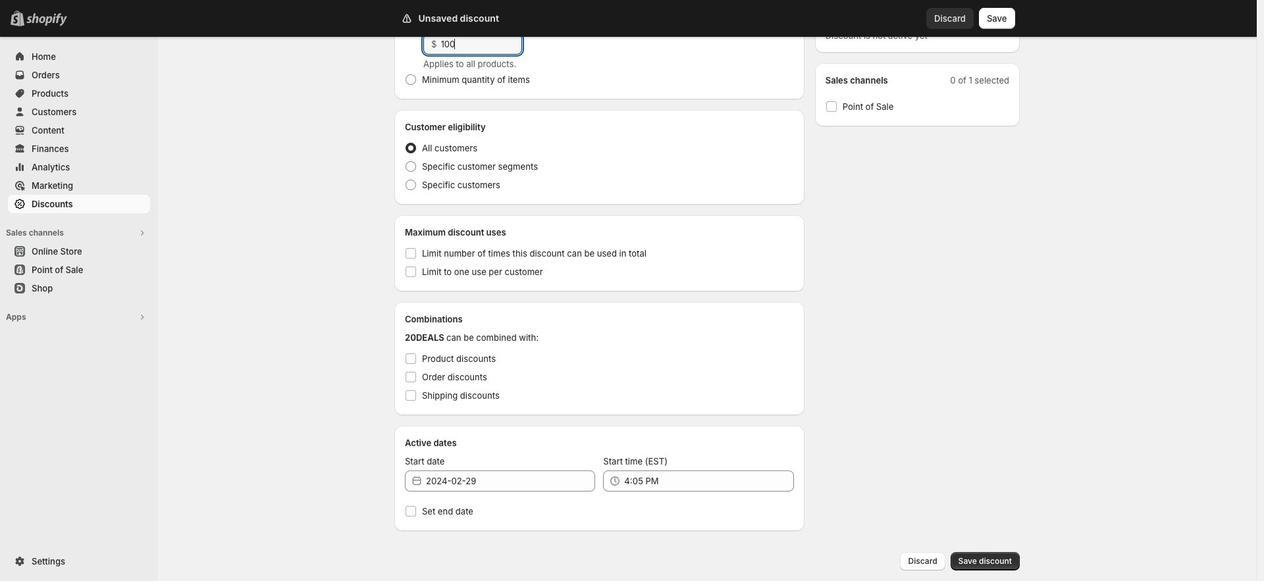 Task type: locate. For each thing, give the bounding box(es) containing it.
0.00 text field
[[441, 34, 522, 55]]

YYYY-MM-DD text field
[[426, 471, 596, 492]]



Task type: vqa. For each thing, say whether or not it's contained in the screenshot.
YYYY-MM-DD text field
yes



Task type: describe. For each thing, give the bounding box(es) containing it.
Enter time text field
[[624, 471, 794, 492]]

shopify image
[[26, 13, 67, 26]]



